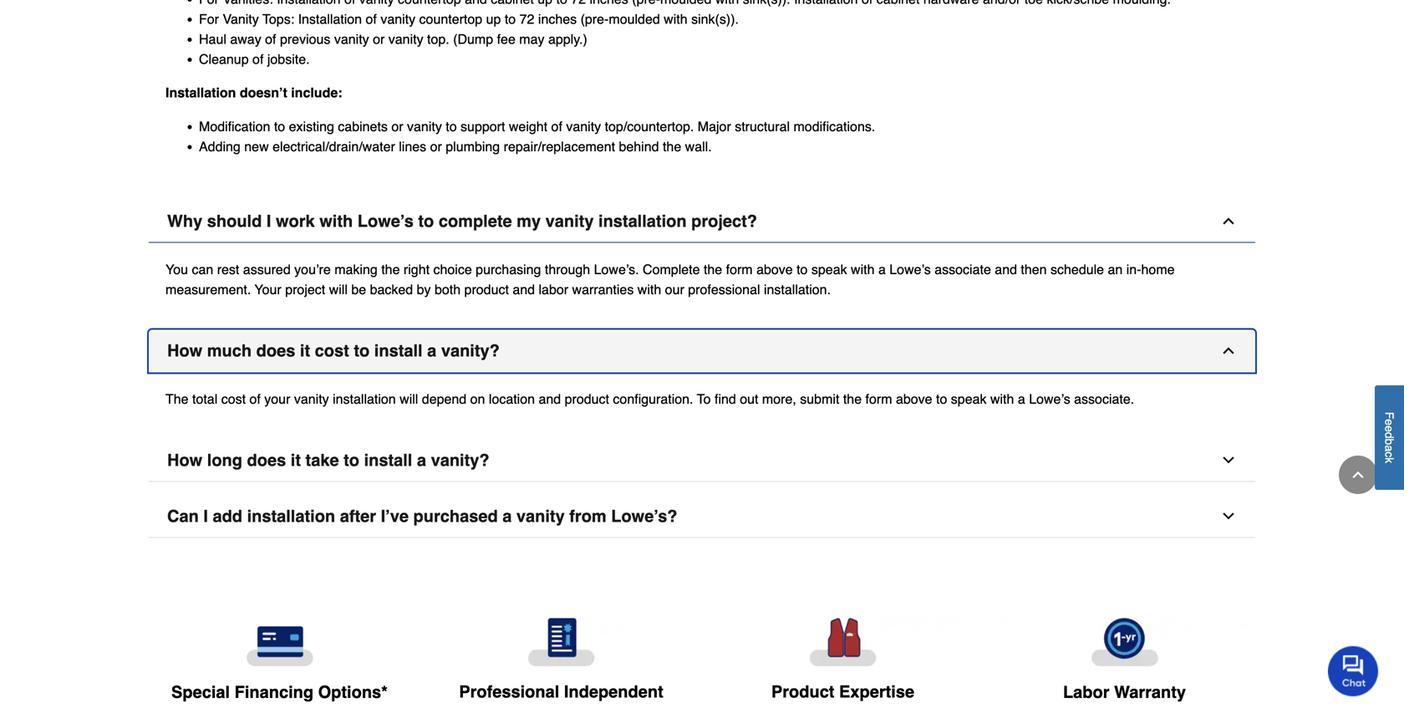 Task type: describe. For each thing, give the bounding box(es) containing it.
vanity right previous
[[334, 31, 369, 47]]

the inside modification to existing cabinets or vanity to support weight of vanity top/countertop. major structural modifications. adding new electrical/drain/water lines or plumbing repair/replacement behind the wall.
[[663, 139, 682, 154]]

special financing options*
[[171, 682, 388, 702]]

installation doesn't include:
[[166, 85, 342, 100]]

it for cost
[[300, 341, 310, 360]]

moulded
[[609, 11, 660, 27]]

the right submit
[[843, 391, 862, 407]]

vanity inside button
[[517, 507, 565, 526]]

financing
[[235, 682, 314, 702]]

top/countertop.
[[605, 119, 694, 134]]

why should i work with lowe's to complete my vanity installation project?
[[167, 212, 757, 231]]

chevron down image for can i add installation after i've purchased a vanity from lowe's?
[[1221, 508, 1237, 525]]

of inside modification to existing cabinets or vanity to support weight of vanity top/countertop. major structural modifications. adding new electrical/drain/water lines or plumbing repair/replacement behind the wall.
[[551, 119, 563, 134]]

1 vertical spatial or
[[392, 119, 403, 134]]

vanity? for how much does it cost to install a vanity?
[[441, 341, 500, 360]]

making
[[335, 262, 378, 277]]

depend
[[422, 391, 467, 407]]

our
[[665, 282, 685, 297]]

for vanity tops: installation of vanity countertop up to 72 inches (pre-moulded with sink(s)). haul away of previous vanity or vanity top. (dump fee may apply.) cleanup of jobsite.
[[199, 11, 739, 67]]

expertise
[[839, 682, 915, 702]]

an
[[1108, 262, 1123, 277]]

c
[[1383, 452, 1397, 458]]

k
[[1383, 458, 1397, 464]]

(dump
[[453, 31, 493, 47]]

my
[[517, 212, 541, 231]]

professional
[[459, 682, 560, 702]]

work
[[276, 212, 315, 231]]

will inside you can rest assured you're making the right choice purchasing through lowe's. complete the form above to speak with a lowe's associate and then schedule an in-home measurement. your project will be backed by both product and labor warranties with our professional installation.
[[329, 282, 348, 297]]

tops:
[[263, 11, 294, 27]]

plumbing
[[446, 139, 500, 154]]

behind
[[619, 139, 659, 154]]

electrical/drain/water
[[273, 139, 395, 154]]

after
[[340, 507, 376, 526]]

location
[[489, 391, 535, 407]]

cabinets
[[338, 119, 388, 134]]

adding
[[199, 139, 241, 154]]

special
[[171, 682, 230, 702]]

can
[[167, 507, 199, 526]]

schedule
[[1051, 262, 1104, 277]]

for
[[199, 11, 219, 27]]

sink(s)).
[[691, 11, 739, 27]]

vanity? for how long does it take to install a vanity?
[[431, 451, 490, 470]]

previous
[[280, 31, 331, 47]]

how long does it take to install a vanity? button
[[149, 439, 1256, 482]]

chevron down image for how long does it take to install a vanity?
[[1221, 452, 1237, 469]]

i inside button
[[267, 212, 271, 231]]

f e e d b a c k button
[[1375, 386, 1405, 490]]

to inside you can rest assured you're making the right choice purchasing through lowe's. complete the form above to speak with a lowe's associate and then schedule an in-home measurement. your project will be backed by both product and labor warranties with our professional installation.
[[797, 262, 808, 277]]

by
[[417, 282, 431, 297]]

does for much
[[256, 341, 295, 360]]

both
[[435, 282, 461, 297]]

support
[[461, 119, 505, 134]]

vanity left top.
[[389, 31, 424, 47]]

why
[[167, 212, 203, 231]]

professional
[[688, 282, 760, 297]]

away
[[230, 31, 261, 47]]

vanity right your
[[294, 391, 329, 407]]

configuration.
[[613, 391, 694, 407]]

top.
[[427, 31, 450, 47]]

the up backed
[[381, 262, 400, 277]]

install for take
[[364, 451, 412, 470]]

1 vertical spatial installation
[[166, 85, 236, 100]]

assured
[[243, 262, 291, 277]]

new
[[244, 139, 269, 154]]

a left associate.
[[1018, 391, 1026, 407]]

2 vertical spatial lowe's
[[1029, 391, 1071, 407]]

the total cost of your vanity installation will depend on location and product configuration. to find out more, submit the form above to speak with a lowe's associate.
[[166, 391, 1135, 407]]

chevron up image inside scroll to top element
[[1350, 467, 1367, 483]]

above inside you can rest assured you're making the right choice purchasing through lowe's. complete the form above to speak with a lowe's associate and then schedule an in-home measurement. your project will be backed by both product and labor warranties with our professional installation.
[[757, 262, 793, 277]]

install for cost
[[374, 341, 423, 360]]

in-
[[1127, 262, 1142, 277]]

should
[[207, 212, 262, 231]]

modification to existing cabinets or vanity to support weight of vanity top/countertop. major structural modifications. adding new electrical/drain/water lines or plumbing repair/replacement behind the wall.
[[199, 119, 876, 154]]

of left your
[[250, 391, 261, 407]]

complete
[[643, 262, 700, 277]]

1 vertical spatial speak
[[951, 391, 987, 407]]

backed
[[370, 282, 413, 297]]

i inside button
[[203, 507, 208, 526]]

how for how long does it take to install a vanity?
[[167, 451, 203, 470]]

a lowe's red vest icon. image
[[716, 618, 971, 667]]

vanity up repair/replacement
[[566, 119, 601, 134]]

fee
[[497, 31, 516, 47]]

project?
[[692, 212, 757, 231]]

inches
[[538, 11, 577, 27]]

submit
[[800, 391, 840, 407]]

purchasing
[[476, 262, 541, 277]]

weight
[[509, 119, 548, 134]]

vanity
[[223, 11, 259, 27]]

installation inside for vanity tops: installation of vanity countertop up to 72 inches (pre-moulded with sink(s)). haul away of previous vanity or vanity top. (dump fee may apply.) cleanup of jobsite.
[[298, 11, 362, 27]]

1 horizontal spatial above
[[896, 391, 933, 407]]

major
[[698, 119, 731, 134]]

chevron up image inside why should i work with lowe's to complete my vanity installation project? button
[[1221, 213, 1237, 230]]

of left countertop
[[366, 11, 377, 27]]

or inside for vanity tops: installation of vanity countertop up to 72 inches (pre-moulded with sink(s)). haul away of previous vanity or vanity top. (dump fee may apply.) cleanup of jobsite.
[[373, 31, 385, 47]]

of down away
[[253, 52, 264, 67]]

2 horizontal spatial and
[[995, 262, 1017, 277]]

vanity up lines
[[407, 119, 442, 134]]

lines
[[399, 139, 427, 154]]

then
[[1021, 262, 1047, 277]]

up
[[486, 11, 501, 27]]

the
[[166, 391, 189, 407]]

right
[[404, 262, 430, 277]]

2 e from the top
[[1383, 426, 1397, 432]]

of down tops:
[[265, 31, 276, 47]]

project
[[285, 282, 325, 297]]

product inside you can rest assured you're making the right choice purchasing through lowe's. complete the form above to speak with a lowe's associate and then schedule an in-home measurement. your project will be backed by both product and labor warranties with our professional installation.
[[464, 282, 509, 297]]

how for how much does it cost to install a vanity?
[[167, 341, 203, 360]]

from
[[570, 507, 607, 526]]

structural
[[735, 119, 790, 134]]

modification
[[199, 119, 270, 134]]



Task type: vqa. For each thing, say whether or not it's contained in the screenshot.
Automotive for Automotive Maintenance
no



Task type: locate. For each thing, give the bounding box(es) containing it.
0 horizontal spatial speak
[[812, 262, 847, 277]]

add
[[213, 507, 242, 526]]

1 vertical spatial above
[[896, 391, 933, 407]]

haul
[[199, 31, 226, 47]]

1 e from the top
[[1383, 419, 1397, 426]]

0 vertical spatial chevron up image
[[1221, 213, 1237, 230]]

e up b
[[1383, 426, 1397, 432]]

take
[[306, 451, 339, 470]]

warranty
[[1115, 682, 1186, 702]]

1 vertical spatial vanity?
[[431, 451, 490, 470]]

the up professional in the top of the page
[[704, 262, 723, 277]]

does right much
[[256, 341, 295, 360]]

form inside you can rest assured you're making the right choice purchasing through lowe's. complete the form above to speak with a lowe's associate and then schedule an in-home measurement. your project will be backed by both product and labor warranties with our professional installation.
[[726, 262, 753, 277]]

e
[[1383, 419, 1397, 426], [1383, 426, 1397, 432]]

a right purchased
[[503, 507, 512, 526]]

1 vertical spatial lowe's
[[890, 262, 931, 277]]

cost right total
[[221, 391, 246, 407]]

1 vertical spatial install
[[364, 451, 412, 470]]

lowe's left associate
[[890, 262, 931, 277]]

install down backed
[[374, 341, 423, 360]]

product
[[772, 682, 835, 702]]

and down purchasing
[[513, 282, 535, 297]]

(pre-
[[581, 11, 609, 27]]

b
[[1383, 439, 1397, 445]]

you're
[[294, 262, 331, 277]]

or up lines
[[392, 119, 403, 134]]

to
[[505, 11, 516, 27], [274, 119, 285, 134], [446, 119, 457, 134], [418, 212, 434, 231], [797, 262, 808, 277], [354, 341, 370, 360], [936, 391, 948, 407], [344, 451, 360, 470]]

installation inside can i add installation after i've purchased a vanity from lowe's? button
[[247, 507, 335, 526]]

1 vertical spatial how
[[167, 451, 203, 470]]

1 vertical spatial it
[[291, 451, 301, 470]]

0 horizontal spatial and
[[513, 282, 535, 297]]

speak inside you can rest assured you're making the right choice purchasing through lowe's. complete the form above to speak with a lowe's associate and then schedule an in-home measurement. your project will be backed by both product and labor warranties with our professional installation.
[[812, 262, 847, 277]]

1 chevron down image from the top
[[1221, 452, 1237, 469]]

0 horizontal spatial installation
[[166, 85, 236, 100]]

speak
[[812, 262, 847, 277], [951, 391, 987, 407]]

jobsite.
[[267, 52, 310, 67]]

1 horizontal spatial cost
[[315, 341, 349, 360]]

will
[[329, 282, 348, 297], [400, 391, 418, 407]]

doesn't
[[240, 85, 287, 100]]

how
[[167, 341, 203, 360], [167, 451, 203, 470]]

0 vertical spatial and
[[995, 262, 1017, 277]]

your
[[264, 391, 290, 407]]

modifications.
[[794, 119, 876, 134]]

can i add installation after i've purchased a vanity from lowe's? button
[[149, 495, 1256, 538]]

installation right add
[[247, 507, 335, 526]]

0 horizontal spatial product
[[464, 282, 509, 297]]

2 chevron down image from the top
[[1221, 508, 1237, 525]]

0 vertical spatial lowe's
[[358, 212, 414, 231]]

how long does it take to install a vanity?
[[167, 451, 490, 470]]

i've
[[381, 507, 409, 526]]

a inside you can rest assured you're making the right choice purchasing through lowe's. complete the form above to speak with a lowe's associate and then schedule an in-home measurement. your project will be backed by both product and labor warranties with our professional installation.
[[879, 262, 886, 277]]

of
[[366, 11, 377, 27], [265, 31, 276, 47], [253, 52, 264, 67], [551, 119, 563, 134], [250, 391, 261, 407]]

a up k
[[1383, 445, 1397, 452]]

to
[[697, 391, 711, 407]]

1 horizontal spatial installation
[[298, 11, 362, 27]]

much
[[207, 341, 252, 360]]

lowe's up making
[[358, 212, 414, 231]]

you
[[166, 262, 188, 277]]

more,
[[762, 391, 797, 407]]

1 horizontal spatial chevron up image
[[1350, 467, 1367, 483]]

the
[[663, 139, 682, 154], [381, 262, 400, 277], [704, 262, 723, 277], [843, 391, 862, 407]]

0 vertical spatial cost
[[315, 341, 349, 360]]

it for take
[[291, 451, 301, 470]]

1 vertical spatial product
[[565, 391, 609, 407]]

0 vertical spatial speak
[[812, 262, 847, 277]]

0 vertical spatial vanity?
[[441, 341, 500, 360]]

lowe's inside why should i work with lowe's to complete my vanity installation project? button
[[358, 212, 414, 231]]

1 vertical spatial form
[[866, 391, 893, 407]]

can
[[192, 262, 213, 277]]

product down purchasing
[[464, 282, 509, 297]]

lowe's inside you can rest assured you're making the right choice purchasing through lowe's. complete the form above to speak with a lowe's associate and then schedule an in-home measurement. your project will be backed by both product and labor warranties with our professional installation.
[[890, 262, 931, 277]]

1 vertical spatial i
[[203, 507, 208, 526]]

2 horizontal spatial lowe's
[[1029, 391, 1071, 407]]

1 horizontal spatial or
[[392, 119, 403, 134]]

vanity?
[[441, 341, 500, 360], [431, 451, 490, 470]]

d
[[1383, 432, 1397, 439]]

vanity inside button
[[546, 212, 594, 231]]

1 horizontal spatial speak
[[951, 391, 987, 407]]

how left long
[[167, 451, 203, 470]]

1 how from the top
[[167, 341, 203, 360]]

2 vertical spatial installation
[[247, 507, 335, 526]]

above
[[757, 262, 793, 277], [896, 391, 933, 407]]

a up can i add installation after i've purchased a vanity from lowe's?
[[417, 451, 426, 470]]

a up depend
[[427, 341, 437, 360]]

f e e d b a c k
[[1383, 412, 1397, 464]]

install up the i've
[[364, 451, 412, 470]]

installation down cleanup
[[166, 85, 236, 100]]

total
[[192, 391, 218, 407]]

form
[[726, 262, 753, 277], [866, 391, 893, 407]]

2 vertical spatial or
[[430, 139, 442, 154]]

1 horizontal spatial and
[[539, 391, 561, 407]]

0 vertical spatial or
[[373, 31, 385, 47]]

and right the location
[[539, 391, 561, 407]]

independent
[[564, 682, 664, 702]]

to inside for vanity tops: installation of vanity countertop up to 72 inches (pre-moulded with sink(s)). haul away of previous vanity or vanity top. (dump fee may apply.) cleanup of jobsite.
[[505, 11, 516, 27]]

can i add installation after i've purchased a vanity from lowe's?
[[167, 507, 678, 526]]

vanity left countertop
[[381, 11, 416, 27]]

chat invite button image
[[1328, 646, 1379, 697]]

a inside button
[[503, 507, 512, 526]]

with
[[664, 11, 688, 27], [320, 212, 353, 231], [851, 262, 875, 277], [638, 282, 662, 297], [991, 391, 1014, 407]]

or
[[373, 31, 385, 47], [392, 119, 403, 134], [430, 139, 442, 154]]

2 how from the top
[[167, 451, 203, 470]]

product expertise
[[772, 682, 915, 702]]

labor
[[539, 282, 569, 297]]

0 vertical spatial i
[[267, 212, 271, 231]]

1 horizontal spatial product
[[565, 391, 609, 407]]

i left work
[[267, 212, 271, 231]]

warranties
[[572, 282, 634, 297]]

installation inside why should i work with lowe's to complete my vanity installation project? button
[[599, 212, 687, 231]]

0 vertical spatial installation
[[599, 212, 687, 231]]

installation up the lowe's. at the top of the page
[[599, 212, 687, 231]]

0 horizontal spatial cost
[[221, 391, 246, 407]]

will left depend
[[400, 391, 418, 407]]

0 vertical spatial how
[[167, 341, 203, 360]]

purchased
[[413, 507, 498, 526]]

e up d
[[1383, 419, 1397, 426]]

72
[[520, 11, 535, 27]]

a left associate
[[879, 262, 886, 277]]

1 horizontal spatial will
[[400, 391, 418, 407]]

your
[[255, 282, 282, 297]]

0 horizontal spatial lowe's
[[358, 212, 414, 231]]

1 vertical spatial does
[[247, 451, 286, 470]]

a blue 1-year labor warranty icon. image
[[997, 618, 1252, 667]]

with inside button
[[320, 212, 353, 231]]

product
[[464, 282, 509, 297], [565, 391, 609, 407]]

installation
[[599, 212, 687, 231], [333, 391, 396, 407], [247, 507, 335, 526]]

it left take
[[291, 451, 301, 470]]

it
[[300, 341, 310, 360], [291, 451, 301, 470]]

does right long
[[247, 451, 286, 470]]

vanity left from
[[517, 507, 565, 526]]

0 vertical spatial above
[[757, 262, 793, 277]]

0 horizontal spatial or
[[373, 31, 385, 47]]

and left then
[[995, 262, 1017, 277]]

vanity? up purchased
[[431, 451, 490, 470]]

0 horizontal spatial form
[[726, 262, 753, 277]]

countertop
[[419, 11, 483, 27]]

1 vertical spatial installation
[[333, 391, 396, 407]]

cleanup
[[199, 52, 249, 67]]

1 vertical spatial will
[[400, 391, 418, 407]]

form up professional in the top of the page
[[726, 262, 753, 277]]

2 vertical spatial and
[[539, 391, 561, 407]]

with inside for vanity tops: installation of vanity countertop up to 72 inches (pre-moulded with sink(s)). haul away of previous vanity or vanity top. (dump fee may apply.) cleanup of jobsite.
[[664, 11, 688, 27]]

chevron down image
[[1221, 452, 1237, 469], [1221, 508, 1237, 525]]

how left much
[[167, 341, 203, 360]]

0 vertical spatial does
[[256, 341, 295, 360]]

wall.
[[685, 139, 712, 154]]

apply.)
[[548, 31, 588, 47]]

1 horizontal spatial i
[[267, 212, 271, 231]]

vanity? up on
[[441, 341, 500, 360]]

0 horizontal spatial chevron up image
[[1221, 213, 1237, 230]]

long
[[207, 451, 242, 470]]

0 vertical spatial install
[[374, 341, 423, 360]]

scroll to top element
[[1339, 456, 1378, 494]]

it down "project"
[[300, 341, 310, 360]]

chevron down image inside how long does it take to install a vanity? button
[[1221, 452, 1237, 469]]

you can rest assured you're making the right choice purchasing through lowe's. complete the form above to speak with a lowe's associate and then schedule an in-home measurement. your project will be backed by both product and labor warranties with our professional installation.
[[166, 262, 1175, 297]]

installation down how much does it cost to install a vanity?
[[333, 391, 396, 407]]

installers
[[525, 706, 598, 708]]

the left wall.
[[663, 139, 682, 154]]

0 vertical spatial it
[[300, 341, 310, 360]]

associate
[[935, 262, 991, 277]]

cost inside button
[[315, 341, 349, 360]]

product left configuration.
[[565, 391, 609, 407]]

installation up previous
[[298, 11, 362, 27]]

measurement.
[[166, 282, 251, 297]]

will left 'be'
[[329, 282, 348, 297]]

why should i work with lowe's to complete my vanity installation project? button
[[149, 200, 1256, 243]]

find
[[715, 391, 736, 407]]

vanity right the my
[[546, 212, 594, 231]]

0 horizontal spatial will
[[329, 282, 348, 297]]

f
[[1383, 412, 1397, 419]]

labor
[[1063, 682, 1110, 702]]

0 vertical spatial form
[[726, 262, 753, 277]]

0 horizontal spatial i
[[203, 507, 208, 526]]

1 vertical spatial cost
[[221, 391, 246, 407]]

professional independent installers
[[459, 682, 664, 708]]

2 horizontal spatial or
[[430, 139, 442, 154]]

0 vertical spatial will
[[329, 282, 348, 297]]

or right lines
[[430, 139, 442, 154]]

installation
[[298, 11, 362, 27], [166, 85, 236, 100]]

1 horizontal spatial form
[[866, 391, 893, 407]]

lowe's left associate.
[[1029, 391, 1071, 407]]

of up repair/replacement
[[551, 119, 563, 134]]

options*
[[318, 682, 388, 702]]

through
[[545, 262, 590, 277]]

lowe's?
[[611, 507, 678, 526]]

or left top.
[[373, 31, 385, 47]]

chevron down image inside can i add installation after i've purchased a vanity from lowe's? button
[[1221, 508, 1237, 525]]

cost down "project"
[[315, 341, 349, 360]]

0 horizontal spatial above
[[757, 262, 793, 277]]

1 vertical spatial chevron down image
[[1221, 508, 1237, 525]]

associate.
[[1074, 391, 1135, 407]]

0 vertical spatial chevron down image
[[1221, 452, 1237, 469]]

1 vertical spatial and
[[513, 282, 535, 297]]

choice
[[433, 262, 472, 277]]

include:
[[291, 85, 342, 100]]

a dark blue credit card icon. image
[[152, 618, 407, 667]]

1 horizontal spatial lowe's
[[890, 262, 931, 277]]

be
[[351, 282, 366, 297]]

chevron up image
[[1221, 342, 1237, 359]]

a dark blue background check icon. image
[[434, 618, 689, 667]]

does for long
[[247, 451, 286, 470]]

0 vertical spatial installation
[[298, 11, 362, 27]]

1 vertical spatial chevron up image
[[1350, 467, 1367, 483]]

0 vertical spatial product
[[464, 282, 509, 297]]

i
[[267, 212, 271, 231], [203, 507, 208, 526]]

chevron up image
[[1221, 213, 1237, 230], [1350, 467, 1367, 483]]

i left add
[[203, 507, 208, 526]]

form right submit
[[866, 391, 893, 407]]

labor warranty
[[1063, 682, 1186, 702]]



